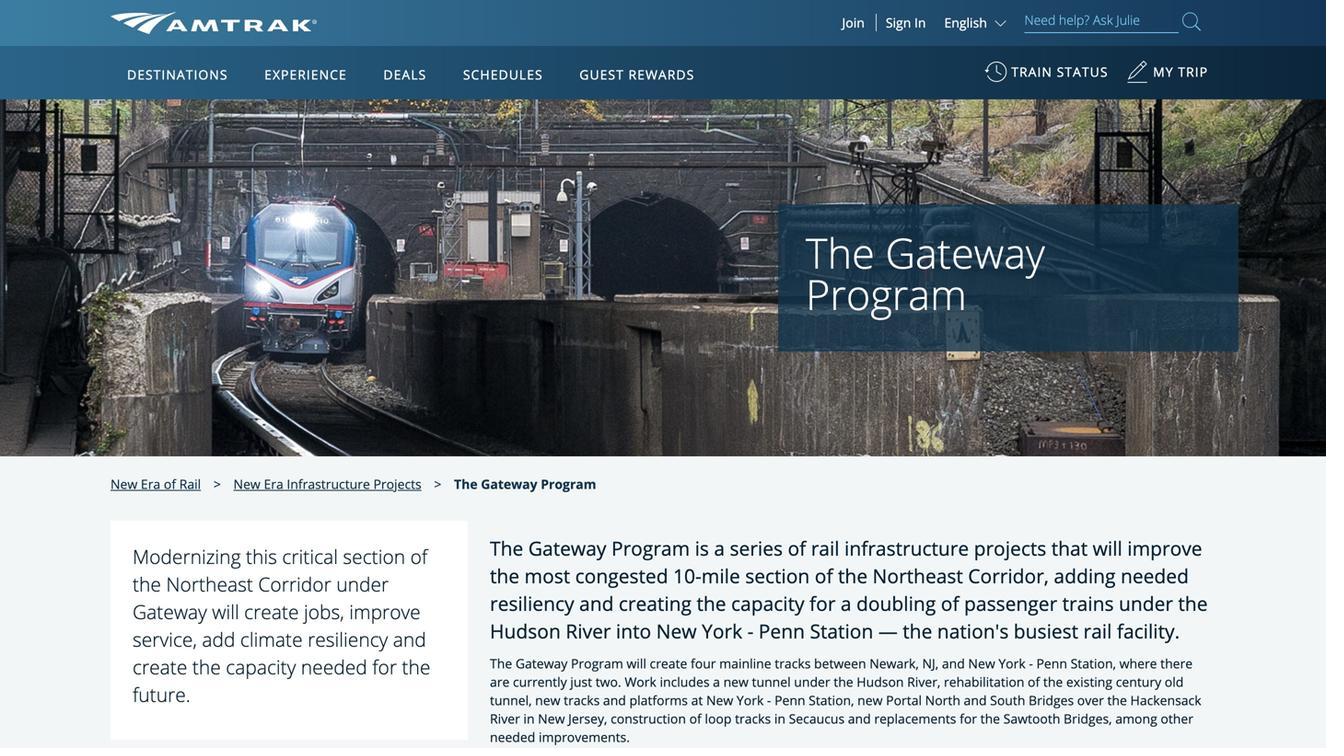 Task type: locate. For each thing, give the bounding box(es) containing it.
section down series
[[745, 563, 810, 590]]

english
[[944, 14, 987, 31]]

1 vertical spatial hudson
[[857, 674, 904, 691]]

the
[[806, 225, 875, 281], [454, 476, 478, 493], [490, 536, 523, 562], [490, 655, 512, 673]]

1 horizontal spatial river
[[566, 619, 611, 645]]

penn up the "mainline"
[[759, 619, 805, 645]]

2 vertical spatial will
[[627, 655, 646, 673]]

the
[[490, 563, 520, 590], [838, 563, 868, 590], [133, 572, 161, 598], [697, 591, 726, 617], [1178, 591, 1208, 617], [903, 619, 932, 645], [192, 655, 221, 681], [402, 655, 430, 681], [834, 674, 853, 691], [1043, 674, 1063, 691], [1108, 692, 1127, 710], [981, 711, 1000, 728]]

new down the "mainline"
[[724, 674, 749, 691]]

penn
[[759, 619, 805, 645], [1037, 655, 1067, 673], [775, 692, 805, 710]]

0 vertical spatial the gateway program
[[806, 225, 1045, 322]]

1 vertical spatial penn
[[1037, 655, 1067, 673]]

of down 'projects'
[[410, 544, 428, 570]]

2 horizontal spatial for
[[960, 711, 977, 728]]

hudson
[[490, 619, 561, 645], [857, 674, 904, 691]]

sign in
[[886, 14, 926, 31]]

of up bridges
[[1028, 674, 1040, 691]]

0 horizontal spatial needed
[[301, 655, 367, 681]]

0 vertical spatial hudson
[[490, 619, 561, 645]]

resiliency inside the gateway program is a series of rail infrastructure projects that will improve the most congested 10-mile section of the northeast corridor, adding needed resiliency and creating the capacity for a doubling of passenger trains under the hudson river into new york - penn station — the nation's busiest rail facility.
[[490, 591, 574, 617]]

0 horizontal spatial northeast
[[166, 572, 253, 598]]

1 horizontal spatial tracks
[[735, 711, 771, 728]]

of inside modernizing this critical section of the northeast corridor under gateway will create jobs, improve service, add climate resiliency and create the capacity needed for the future.
[[410, 544, 428, 570]]

the gateway program is a series of rail infrastructure projects that will improve the most congested 10-mile section of the northeast corridor, adding needed resiliency and creating the capacity for a doubling of passenger trains under the hudson river into new york - penn station — the nation's busiest rail facility.
[[490, 536, 1208, 645]]

application
[[179, 154, 621, 412]]

new up "rehabilitation"
[[968, 655, 995, 673]]

critical
[[282, 544, 338, 570]]

service,
[[133, 627, 197, 653]]

penn down busiest
[[1037, 655, 1067, 673]]

needed inside the gateway program is a series of rail infrastructure projects that will improve the most congested 10-mile section of the northeast corridor, adding needed resiliency and creating the capacity for a doubling of passenger trains under the hudson river into new york - penn station — the nation's busiest rail facility.
[[1121, 563, 1189, 590]]

newark,
[[870, 655, 919, 673]]

gateway inside the gateway program will create four mainline tracks between newark, nj, and new york - penn station, where there are currently just two. work includes a new tunnel under the hudson river, rehabilitation of the existing century old tunnel, new tracks and platforms at new york - penn station, new portal north and south bridges over the hackensack river in new jersey, construction of loop tracks in secaucus and replacements for the sawtooth bridges, among other needed improvements.
[[516, 655, 568, 673]]

river inside the gateway program will create four mainline tracks between newark, nj, and new york - penn station, where there are currently just two. work includes a new tunnel under the hudson river, rehabilitation of the existing century old tunnel, new tracks and platforms at new york - penn station, new portal north and south bridges over the hackensack river in new jersey, construction of loop tracks in secaucus and replacements for the sawtooth bridges, among other needed improvements.
[[490, 711, 520, 728]]

era
[[141, 476, 160, 493], [264, 476, 283, 493]]

infrastructure
[[287, 476, 370, 493]]

needed down tunnel,
[[490, 729, 535, 747]]

1 vertical spatial resiliency
[[308, 627, 388, 653]]

1 horizontal spatial resiliency
[[490, 591, 574, 617]]

1 horizontal spatial capacity
[[731, 591, 805, 617]]

create
[[244, 599, 299, 625], [133, 655, 187, 681], [650, 655, 687, 673]]

2 vertical spatial tracks
[[735, 711, 771, 728]]

1 vertical spatial for
[[372, 655, 397, 681]]

2 vertical spatial a
[[713, 674, 720, 691]]

my trip button
[[1127, 54, 1208, 99]]

1 vertical spatial capacity
[[226, 655, 296, 681]]

under
[[336, 572, 389, 598], [1119, 591, 1173, 617], [794, 674, 830, 691]]

0 horizontal spatial the gateway program
[[454, 476, 596, 493]]

0 vertical spatial station,
[[1071, 655, 1116, 673]]

1 horizontal spatial the gateway program
[[806, 225, 1045, 322]]

corridor
[[258, 572, 331, 598]]

0 horizontal spatial capacity
[[226, 655, 296, 681]]

1 horizontal spatial needed
[[490, 729, 535, 747]]

platforms
[[630, 692, 688, 710]]

new left "portal"
[[858, 692, 883, 710]]

2 horizontal spatial will
[[1093, 536, 1123, 562]]

0 horizontal spatial improve
[[349, 599, 421, 625]]

banner
[[0, 0, 1326, 425]]

create up climate
[[244, 599, 299, 625]]

deals
[[384, 66, 427, 83]]

1 vertical spatial rail
[[1084, 619, 1112, 645]]

northeast
[[873, 563, 963, 590], [166, 572, 253, 598]]

experience
[[264, 66, 347, 83]]

era left 'infrastructure'
[[264, 476, 283, 493]]

2 horizontal spatial create
[[650, 655, 687, 673]]

the right — at the right of the page
[[903, 619, 932, 645]]

1 horizontal spatial new
[[724, 674, 749, 691]]

northeast down infrastructure
[[873, 563, 963, 590]]

the inside the gateway program is a series of rail infrastructure projects that will improve the most congested 10-mile section of the northeast corridor, adding needed resiliency and creating the capacity for a doubling of passenger trains under the hudson river into new york - penn station — the nation's busiest rail facility.
[[490, 536, 523, 562]]

resiliency down most in the left bottom of the page
[[490, 591, 574, 617]]

the right over
[[1108, 692, 1127, 710]]

1 horizontal spatial for
[[810, 591, 836, 617]]

will inside modernizing this critical section of the northeast corridor under gateway will create jobs, improve service, add climate resiliency and create the capacity needed for the future.
[[212, 599, 239, 625]]

improve
[[1128, 536, 1202, 562], [349, 599, 421, 625]]

river down tunnel,
[[490, 711, 520, 728]]

0 horizontal spatial for
[[372, 655, 397, 681]]

existing
[[1066, 674, 1113, 691]]

0 vertical spatial -
[[747, 619, 754, 645]]

jersey,
[[568, 711, 607, 728]]

new down creating
[[656, 619, 697, 645]]

station, up existing
[[1071, 655, 1116, 673]]

busiest
[[1014, 619, 1079, 645]]

experience button
[[257, 49, 354, 100]]

train status link
[[985, 54, 1108, 99]]

will up 'adding'
[[1093, 536, 1123, 562]]

1 horizontal spatial rail
[[1084, 619, 1112, 645]]

era left rail
[[141, 476, 160, 493]]

creating
[[619, 591, 692, 617]]

gateway inside the gateway program is a series of rail infrastructure projects that will improve the most congested 10-mile section of the northeast corridor, adding needed resiliency and creating the capacity for a doubling of passenger trains under the hudson river into new york - penn station — the nation's busiest rail facility.
[[528, 536, 607, 562]]

1 horizontal spatial station,
[[1071, 655, 1116, 673]]

section inside modernizing this critical section of the northeast corridor under gateway will create jobs, improve service, add climate resiliency and create the capacity needed for the future.
[[343, 544, 405, 570]]

needed inside the gateway program will create four mainline tracks between newark, nj, and new york - penn station, where there are currently just two. work includes a new tunnel under the hudson river, rehabilitation of the existing century old tunnel, new tracks and platforms at new york - penn station, new portal north and south bridges over the hackensack river in new jersey, construction of loop tracks in secaucus and replacements for the sawtooth bridges, among other needed improvements.
[[490, 729, 535, 747]]

hudson up currently
[[490, 619, 561, 645]]

1 horizontal spatial section
[[745, 563, 810, 590]]

0 vertical spatial needed
[[1121, 563, 1189, 590]]

the up facility.
[[1178, 591, 1208, 617]]

station,
[[1071, 655, 1116, 673], [809, 692, 854, 710]]

rail
[[811, 536, 840, 562], [1084, 619, 1112, 645]]

under up facility.
[[1119, 591, 1173, 617]]

1 vertical spatial york
[[999, 655, 1026, 673]]

capacity down climate
[[226, 655, 296, 681]]

create up includes
[[650, 655, 687, 673]]

1 horizontal spatial hudson
[[857, 674, 904, 691]]

0 horizontal spatial rail
[[811, 536, 840, 562]]

station, up secaucus
[[809, 692, 854, 710]]

a right is
[[714, 536, 725, 562]]

improve right jobs,
[[349, 599, 421, 625]]

in
[[524, 711, 535, 728], [774, 711, 786, 728]]

0 horizontal spatial tracks
[[564, 692, 600, 710]]

south
[[990, 692, 1026, 710]]

passenger
[[964, 591, 1057, 617]]

a up station
[[841, 591, 852, 617]]

0 horizontal spatial hudson
[[490, 619, 561, 645]]

2 vertical spatial for
[[960, 711, 977, 728]]

improve up facility.
[[1128, 536, 1202, 562]]

1 vertical spatial will
[[212, 599, 239, 625]]

1 horizontal spatial under
[[794, 674, 830, 691]]

gateway inside modernizing this critical section of the northeast corridor under gateway will create jobs, improve service, add climate resiliency and create the capacity needed for the future.
[[133, 599, 207, 625]]

program
[[806, 266, 967, 322], [541, 476, 596, 493], [612, 536, 690, 562], [571, 655, 623, 673]]

the down "mile"
[[697, 591, 726, 617]]

river
[[566, 619, 611, 645], [490, 711, 520, 728]]

1 horizontal spatial create
[[244, 599, 299, 625]]

at
[[691, 692, 703, 710]]

2 vertical spatial penn
[[775, 692, 805, 710]]

0 horizontal spatial new
[[535, 692, 560, 710]]

northeast down 'modernizing'
[[166, 572, 253, 598]]

just
[[570, 674, 592, 691]]

mainline
[[719, 655, 771, 673]]

1 in from the left
[[524, 711, 535, 728]]

capacity down "mile"
[[731, 591, 805, 617]]

jobs,
[[304, 599, 344, 625]]

0 vertical spatial will
[[1093, 536, 1123, 562]]

for
[[810, 591, 836, 617], [372, 655, 397, 681], [960, 711, 977, 728]]

2 era from the left
[[264, 476, 283, 493]]

0 horizontal spatial in
[[524, 711, 535, 728]]

capacity inside the gateway program is a series of rail infrastructure projects that will improve the most congested 10-mile section of the northeast corridor, adding needed resiliency and creating the capacity for a doubling of passenger trains under the hudson river into new york - penn station — the nation's busiest rail facility.
[[731, 591, 805, 617]]

- down tunnel
[[767, 692, 771, 710]]

2 vertical spatial -
[[767, 692, 771, 710]]

0 vertical spatial penn
[[759, 619, 805, 645]]

rail down trains at right bottom
[[1084, 619, 1112, 645]]

will up the add at the bottom left of page
[[212, 599, 239, 625]]

era for of
[[141, 476, 160, 493]]

a down four
[[713, 674, 720, 691]]

tracks down the just
[[564, 692, 600, 710]]

will up work
[[627, 655, 646, 673]]

0 horizontal spatial under
[[336, 572, 389, 598]]

0 vertical spatial resiliency
[[490, 591, 574, 617]]

under up jobs,
[[336, 572, 389, 598]]

0 vertical spatial river
[[566, 619, 611, 645]]

river inside the gateway program is a series of rail infrastructure projects that will improve the most congested 10-mile section of the northeast corridor, adding needed resiliency and creating the capacity for a doubling of passenger trains under the hudson river into new york - penn station — the nation's busiest rail facility.
[[566, 619, 611, 645]]

0 horizontal spatial will
[[212, 599, 239, 625]]

resiliency down jobs,
[[308, 627, 388, 653]]

0 horizontal spatial resiliency
[[308, 627, 388, 653]]

0 vertical spatial improve
[[1128, 536, 1202, 562]]

rail right series
[[811, 536, 840, 562]]

section right 'critical'
[[343, 544, 405, 570]]

resiliency
[[490, 591, 574, 617], [308, 627, 388, 653]]

the up doubling
[[838, 563, 868, 590]]

0 horizontal spatial section
[[343, 544, 405, 570]]

amtrak image
[[111, 12, 317, 34]]

gateway
[[886, 225, 1045, 281], [481, 476, 538, 493], [528, 536, 607, 562], [133, 599, 207, 625], [516, 655, 568, 673]]

of right series
[[788, 536, 806, 562]]

2 horizontal spatial under
[[1119, 591, 1173, 617]]

york down tunnel
[[737, 692, 764, 710]]

new inside the gateway program is a series of rail infrastructure projects that will improve the most congested 10-mile section of the northeast corridor, adding needed resiliency and creating the capacity for a doubling of passenger trains under the hudson river into new york - penn station — the nation's busiest rail facility.
[[656, 619, 697, 645]]

1 horizontal spatial northeast
[[873, 563, 963, 590]]

- down busiest
[[1029, 655, 1033, 673]]

hackensack
[[1131, 692, 1202, 710]]

1 horizontal spatial improve
[[1128, 536, 1202, 562]]

1 vertical spatial -
[[1029, 655, 1033, 673]]

0 horizontal spatial river
[[490, 711, 520, 728]]

1 vertical spatial improve
[[349, 599, 421, 625]]

northeast inside modernizing this critical section of the northeast corridor under gateway will create jobs, improve service, add climate resiliency and create the capacity needed for the future.
[[166, 572, 253, 598]]

the gateway program
[[806, 225, 1045, 322], [454, 476, 596, 493]]

1 vertical spatial a
[[841, 591, 852, 617]]

new right rail
[[233, 476, 260, 493]]

1 vertical spatial tracks
[[564, 692, 600, 710]]

new left rail
[[111, 476, 138, 493]]

1 vertical spatial river
[[490, 711, 520, 728]]

in down tunnel,
[[524, 711, 535, 728]]

era for infrastructure
[[264, 476, 283, 493]]

into
[[616, 619, 651, 645]]

of
[[164, 476, 176, 493], [788, 536, 806, 562], [410, 544, 428, 570], [815, 563, 833, 590], [941, 591, 959, 617], [1028, 674, 1040, 691], [689, 711, 702, 728]]

hudson down newark, on the bottom right of page
[[857, 674, 904, 691]]

10-
[[673, 563, 702, 590]]

1 vertical spatial needed
[[301, 655, 367, 681]]

capacity
[[731, 591, 805, 617], [226, 655, 296, 681]]

1 horizontal spatial in
[[774, 711, 786, 728]]

the down between
[[834, 674, 853, 691]]

under down between
[[794, 674, 830, 691]]

of left rail
[[164, 476, 176, 493]]

tracks right loop
[[735, 711, 771, 728]]

york up "rehabilitation"
[[999, 655, 1026, 673]]

0 vertical spatial york
[[702, 619, 742, 645]]

1 vertical spatial station,
[[809, 692, 854, 710]]

2 horizontal spatial needed
[[1121, 563, 1189, 590]]

- up the "mainline"
[[747, 619, 754, 645]]

section
[[343, 544, 405, 570], [745, 563, 810, 590]]

penn down tunnel
[[775, 692, 805, 710]]

guest rewards
[[580, 66, 695, 83]]

tracks up tunnel
[[775, 655, 811, 673]]

2 vertical spatial needed
[[490, 729, 535, 747]]

old
[[1165, 674, 1184, 691]]

sign
[[886, 14, 911, 31]]

construction
[[611, 711, 686, 728]]

needed up facility.
[[1121, 563, 1189, 590]]

york up four
[[702, 619, 742, 645]]

loop
[[705, 711, 732, 728]]

0 vertical spatial capacity
[[731, 591, 805, 617]]

river left into
[[566, 619, 611, 645]]

1 vertical spatial the gateway program
[[454, 476, 596, 493]]

hudson inside the gateway program is a series of rail infrastructure projects that will improve the most congested 10-mile section of the northeast corridor, adding needed resiliency and creating the capacity for a doubling of passenger trains under the hudson river into new york - penn station — the nation's busiest rail facility.
[[490, 619, 561, 645]]

train status
[[1012, 63, 1108, 81]]

0 vertical spatial for
[[810, 591, 836, 617]]

1 horizontal spatial era
[[264, 476, 283, 493]]

needed
[[1121, 563, 1189, 590], [301, 655, 367, 681], [490, 729, 535, 747]]

for inside the gateway program is a series of rail infrastructure projects that will improve the most congested 10-mile section of the northeast corridor, adding needed resiliency and creating the capacity for a doubling of passenger trains under the hudson river into new york - penn station — the nation's busiest rail facility.
[[810, 591, 836, 617]]

schedules link
[[456, 46, 550, 99]]

in left secaucus
[[774, 711, 786, 728]]

2 in from the left
[[774, 711, 786, 728]]

tunnel
[[752, 674, 791, 691]]

1 horizontal spatial will
[[627, 655, 646, 673]]

needed down jobs,
[[301, 655, 367, 681]]

new down currently
[[535, 692, 560, 710]]

create up the future.
[[133, 655, 187, 681]]

most
[[525, 563, 570, 590]]

the down 'south'
[[981, 711, 1000, 728]]

0 horizontal spatial -
[[747, 619, 754, 645]]

1 era from the left
[[141, 476, 160, 493]]

0 horizontal spatial era
[[141, 476, 160, 493]]

0 vertical spatial tracks
[[775, 655, 811, 673]]



Task type: vqa. For each thing, say whether or not it's contained in the screenshot.
to
no



Task type: describe. For each thing, give the bounding box(es) containing it.
corridor,
[[968, 563, 1049, 590]]

facility.
[[1117, 619, 1180, 645]]

destinations button
[[120, 49, 235, 100]]

includes
[[660, 674, 710, 691]]

of up nation's in the bottom of the page
[[941, 591, 959, 617]]

Please enter your search item search field
[[1025, 9, 1179, 33]]

hudson inside the gateway program will create four mainline tracks between newark, nj, and new york - penn station, where there are currently just two. work includes a new tunnel under the hudson river, rehabilitation of the existing century old tunnel, new tracks and platforms at new york - penn station, new portal north and south bridges over the hackensack river in new jersey, construction of loop tracks in secaucus and replacements for the sawtooth bridges, among other needed improvements.
[[857, 674, 904, 691]]

river,
[[907, 674, 941, 691]]

the up bridges
[[1043, 674, 1063, 691]]

the inside the gateway program will create four mainline tracks between newark, nj, and new york - penn station, where there are currently just two. work includes a new tunnel under the hudson river, rehabilitation of the existing century old tunnel, new tracks and platforms at new york - penn station, new portal north and south bridges over the hackensack river in new jersey, construction of loop tracks in secaucus and replacements for the sawtooth bridges, among other needed improvements.
[[490, 655, 512, 673]]

will inside the gateway program is a series of rail infrastructure projects that will improve the most congested 10-mile section of the northeast corridor, adding needed resiliency and creating the capacity for a doubling of passenger trains under the hudson river into new york - penn station — the nation's busiest rail facility.
[[1093, 536, 1123, 562]]

for inside modernizing this critical section of the northeast corridor under gateway will create jobs, improve service, add climate resiliency and create the capacity needed for the future.
[[372, 655, 397, 681]]

banner containing join
[[0, 0, 1326, 425]]

0 horizontal spatial create
[[133, 655, 187, 681]]

among
[[1116, 711, 1158, 728]]

search icon image
[[1183, 9, 1201, 34]]

currently
[[513, 674, 567, 691]]

projects
[[373, 476, 422, 493]]

program inside the gateway program
[[806, 266, 967, 322]]

infrastructure
[[845, 536, 969, 562]]

my
[[1153, 63, 1174, 81]]

between
[[814, 655, 866, 673]]

century
[[1116, 674, 1162, 691]]

new era infrastructure projects link
[[233, 476, 422, 493]]

projects
[[974, 536, 1047, 562]]

under inside the gateway program is a series of rail infrastructure projects that will improve the most congested 10-mile section of the northeast corridor, adding needed resiliency and creating the capacity for a doubling of passenger trains under the hudson river into new york - penn station — the nation's busiest rail facility.
[[1119, 591, 1173, 617]]

new era of rail link
[[111, 476, 201, 493]]

application inside banner
[[179, 154, 621, 412]]

needed inside modernizing this critical section of the northeast corridor under gateway will create jobs, improve service, add climate resiliency and create the capacity needed for the future.
[[301, 655, 367, 681]]

0 horizontal spatial station,
[[809, 692, 854, 710]]

program inside the gateway program will create four mainline tracks between newark, nj, and new york - penn station, where there are currently just two. work includes a new tunnel under the hudson river, rehabilitation of the existing century old tunnel, new tracks and platforms at new york - penn station, new portal north and south bridges over the hackensack river in new jersey, construction of loop tracks in secaucus and replacements for the sawtooth bridges, among other needed improvements.
[[571, 655, 623, 673]]

sawtooth
[[1004, 711, 1061, 728]]

the down the add at the bottom left of page
[[192, 655, 221, 681]]

resiliency inside modernizing this critical section of the northeast corridor under gateway will create jobs, improve service, add climate resiliency and create the capacity needed for the future.
[[308, 627, 388, 653]]

and inside modernizing this critical section of the northeast corridor under gateway will create jobs, improve service, add climate resiliency and create the capacity needed for the future.
[[393, 627, 426, 653]]

replacements
[[874, 711, 956, 728]]

the left are
[[402, 655, 430, 681]]

guest
[[580, 66, 624, 83]]

modernizing
[[133, 544, 241, 570]]

penn inside the gateway program is a series of rail infrastructure projects that will improve the most congested 10-mile section of the northeast corridor, adding needed resiliency and creating the capacity for a doubling of passenger trains under the hudson river into new york - penn station — the nation's busiest rail facility.
[[759, 619, 805, 645]]

new up loop
[[706, 692, 733, 710]]

destinations
[[127, 66, 228, 83]]

station
[[810, 619, 873, 645]]

2 vertical spatial york
[[737, 692, 764, 710]]

program inside the gateway program is a series of rail infrastructure projects that will improve the most congested 10-mile section of the northeast corridor, adding needed resiliency and creating the capacity for a doubling of passenger trains under the hudson river into new york - penn station — the nation's busiest rail facility.
[[612, 536, 690, 562]]

1 horizontal spatial -
[[767, 692, 771, 710]]

new era infrastructure projects
[[233, 476, 422, 493]]

for inside the gateway program will create four mainline tracks between newark, nj, and new york - penn station, where there are currently just two. work includes a new tunnel under the hudson river, rehabilitation of the existing century old tunnel, new tracks and platforms at new york - penn station, new portal north and south bridges over the hackensack river in new jersey, construction of loop tracks in secaucus and replacements for the sawtooth bridges, among other needed improvements.
[[960, 711, 977, 728]]

north
[[925, 692, 961, 710]]

there
[[1161, 655, 1193, 673]]

the gateway program will create four mainline tracks between newark, nj, and new york - penn station, where there are currently just two. work includes a new tunnel under the hudson river, rehabilitation of the existing century old tunnel, new tracks and platforms at new york - penn station, new portal north and south bridges over the hackensack river in new jersey, construction of loop tracks in secaucus and replacements for the sawtooth bridges, among other needed improvements.
[[490, 655, 1202, 747]]

my trip
[[1153, 63, 1208, 81]]

tunnel,
[[490, 692, 532, 710]]

schedules
[[463, 66, 543, 83]]

join
[[842, 14, 865, 31]]

0 vertical spatial a
[[714, 536, 725, 562]]

rail
[[179, 476, 201, 493]]

doubling
[[857, 591, 936, 617]]

northeast inside the gateway program is a series of rail infrastructure projects that will improve the most congested 10-mile section of the northeast corridor, adding needed resiliency and creating the capacity for a doubling of passenger trains under the hudson river into new york - penn station — the nation's busiest rail facility.
[[873, 563, 963, 590]]

train
[[1012, 63, 1053, 81]]

the down 'modernizing'
[[133, 572, 161, 598]]

2 horizontal spatial new
[[858, 692, 883, 710]]

rehabilitation
[[944, 674, 1025, 691]]

modernizing this critical section of the northeast corridor under gateway will create jobs, improve service, add climate resiliency and create the capacity needed for the future.
[[133, 544, 430, 708]]

bridges,
[[1064, 711, 1112, 728]]

where
[[1120, 655, 1157, 673]]

trains
[[1063, 591, 1114, 617]]

improve inside the gateway program is a series of rail infrastructure projects that will improve the most congested 10-mile section of the northeast corridor, adding needed resiliency and creating the capacity for a doubling of passenger trains under the hudson river into new york - penn station — the nation's busiest rail facility.
[[1128, 536, 1202, 562]]

join button
[[831, 14, 877, 31]]

mile
[[702, 563, 740, 590]]

this
[[246, 544, 277, 570]]

is
[[695, 536, 709, 562]]

other
[[1161, 711, 1194, 728]]

and inside the gateway program is a series of rail infrastructure projects that will improve the most congested 10-mile section of the northeast corridor, adding needed resiliency and creating the capacity for a doubling of passenger trains under the hudson river into new york - penn station — the nation's busiest rail facility.
[[579, 591, 614, 617]]

regions map image
[[179, 154, 621, 412]]

will inside the gateway program will create four mainline tracks between newark, nj, and new york - penn station, where there are currently just two. work includes a new tunnel under the hudson river, rehabilitation of the existing century old tunnel, new tracks and platforms at new york - penn station, new portal north and south bridges over the hackensack river in new jersey, construction of loop tracks in secaucus and replacements for the sawtooth bridges, among other needed improvements.
[[627, 655, 646, 673]]

capacity inside modernizing this critical section of the northeast corridor under gateway will create jobs, improve service, add climate resiliency and create the capacity needed for the future.
[[226, 655, 296, 681]]

york inside the gateway program is a series of rail infrastructure projects that will improve the most congested 10-mile section of the northeast corridor, adding needed resiliency and creating the capacity for a doubling of passenger trains under the hudson river into new york - penn station — the nation's busiest rail facility.
[[702, 619, 742, 645]]

2 horizontal spatial -
[[1029, 655, 1033, 673]]

four
[[691, 655, 716, 673]]

create inside the gateway program will create four mainline tracks between newark, nj, and new york - penn station, where there are currently just two. work includes a new tunnel under the hudson river, rehabilitation of the existing century old tunnel, new tracks and platforms at new york - penn station, new portal north and south bridges over the hackensack river in new jersey, construction of loop tracks in secaucus and replacements for the sawtooth bridges, among other needed improvements.
[[650, 655, 687, 673]]

work
[[625, 674, 657, 691]]

climate
[[240, 627, 303, 653]]

that
[[1052, 536, 1088, 562]]

guest rewards button
[[572, 49, 702, 100]]

under inside modernizing this critical section of the northeast corridor under gateway will create jobs, improve service, add climate resiliency and create the capacity needed for the future.
[[336, 572, 389, 598]]

—
[[879, 619, 898, 645]]

congested
[[575, 563, 668, 590]]

0 vertical spatial rail
[[811, 536, 840, 562]]

portal
[[886, 692, 922, 710]]

new era of rail
[[111, 476, 201, 493]]

two.
[[596, 674, 621, 691]]

adding
[[1054, 563, 1116, 590]]

bridges
[[1029, 692, 1074, 710]]

add
[[202, 627, 235, 653]]

under inside the gateway program will create four mainline tracks between newark, nj, and new york - penn station, where there are currently just two. work includes a new tunnel under the hudson river, rehabilitation of the existing century old tunnel, new tracks and platforms at new york - penn station, new portal north and south bridges over the hackensack river in new jersey, construction of loop tracks in secaucus and replacements for the sawtooth bridges, among other needed improvements.
[[794, 674, 830, 691]]

nj,
[[922, 655, 939, 673]]

the gateway program link
[[454, 476, 596, 493]]

of down at
[[689, 711, 702, 728]]

2 horizontal spatial tracks
[[775, 655, 811, 673]]

the left most in the left bottom of the page
[[490, 563, 520, 590]]

new left the jersey,
[[538, 711, 565, 728]]

improve inside modernizing this critical section of the northeast corridor under gateway will create jobs, improve service, add climate resiliency and create the capacity needed for the future.
[[349, 599, 421, 625]]

- inside the gateway program is a series of rail infrastructure projects that will improve the most congested 10-mile section of the northeast corridor, adding needed resiliency and creating the capacity for a doubling of passenger trains under the hudson river into new york - penn station — the nation's busiest rail facility.
[[747, 619, 754, 645]]

rewards
[[629, 66, 695, 83]]

a inside the gateway program will create four mainline tracks between newark, nj, and new york - penn station, where there are currently just two. work includes a new tunnel under the hudson river, rehabilitation of the existing century old tunnel, new tracks and platforms at new york - penn station, new portal north and south bridges over the hackensack river in new jersey, construction of loop tracks in secaucus and replacements for the sawtooth bridges, among other needed improvements.
[[713, 674, 720, 691]]

improvements.
[[539, 729, 630, 747]]

deals button
[[376, 49, 434, 100]]

of up station
[[815, 563, 833, 590]]

over
[[1077, 692, 1104, 710]]

future.
[[133, 682, 190, 708]]

are
[[490, 674, 510, 691]]

sign in button
[[886, 14, 926, 31]]

trip
[[1178, 63, 1208, 81]]

english button
[[944, 14, 1011, 31]]

section inside the gateway program is a series of rail infrastructure projects that will improve the most congested 10-mile section of the northeast corridor, adding needed resiliency and creating the capacity for a doubling of passenger trains under the hudson river into new york - penn station — the nation's busiest rail facility.
[[745, 563, 810, 590]]

status
[[1057, 63, 1108, 81]]

secaucus
[[789, 711, 845, 728]]

in
[[915, 14, 926, 31]]

nation's
[[937, 619, 1009, 645]]



